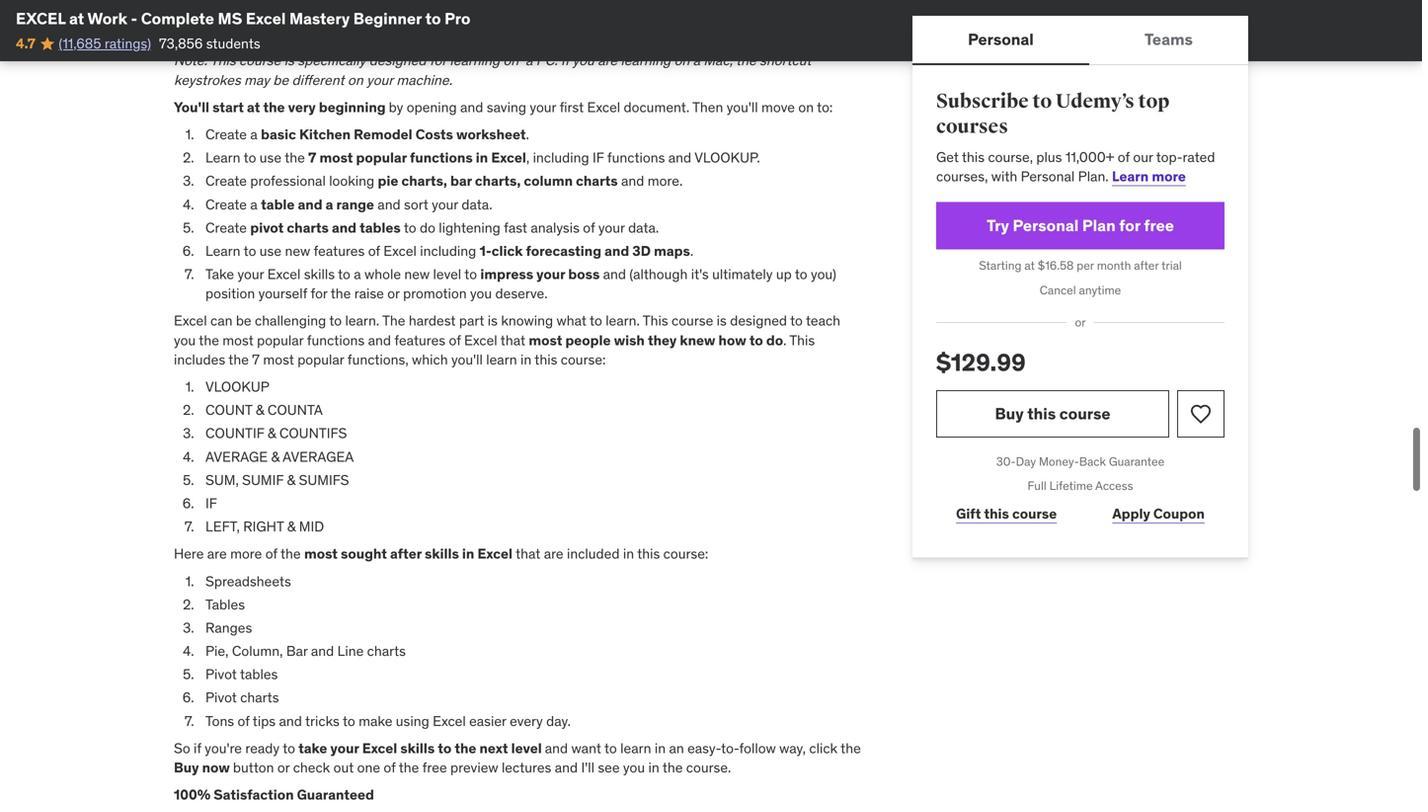 Task type: locate. For each thing, give the bounding box(es) containing it.
to inside subscribe to udemy's top courses
[[1033, 89, 1053, 114]]

the
[[587, 5, 607, 23], [736, 52, 757, 69], [263, 98, 285, 116], [285, 149, 305, 167], [331, 285, 351, 303], [199, 331, 219, 349], [229, 351, 249, 368], [281, 545, 301, 563], [455, 740, 477, 757], [841, 740, 861, 757], [399, 759, 419, 777], [663, 759, 683, 777]]

skills down using
[[401, 740, 435, 757]]

for
[[430, 52, 447, 69], [1120, 215, 1141, 236], [311, 285, 328, 303]]

get
[[937, 148, 959, 166]]

0 vertical spatial raise
[[326, 5, 356, 23]]

you'll
[[174, 98, 210, 116]]

tab list
[[913, 16, 1249, 65]]

0 vertical spatial tables
[[360, 219, 401, 237]]

0 vertical spatial at
[[69, 8, 84, 29]]

skills up 'yourself'
[[304, 265, 335, 283]]

0 horizontal spatial level
[[433, 265, 462, 283]]

0 vertical spatial you'll
[[727, 98, 759, 116]]

1 vertical spatial buy
[[174, 759, 199, 777]]

tips
[[253, 712, 276, 730]]

at right start
[[247, 98, 260, 116]]

an left easy-
[[669, 740, 685, 757]]

more up spreadsheets
[[230, 545, 262, 563]]

for inside and (although it's ultimately up to you) position yourself for the raise or promotion you deserve.
[[311, 285, 328, 303]]

1 vertical spatial course:
[[664, 545, 709, 563]]

create left the table in the left of the page
[[206, 195, 247, 213]]

and down range
[[332, 219, 357, 237]]

1 charts, from the left
[[402, 172, 448, 190]]

free inside to impress your boss, get a raise or even land a new job. everything in the course is taught step-by-step in an easy, stress-free way. note: this course is specifically designed for learning on  a pc. if you are learning on a mac, the shortcut keystrokes may be different on your machine. you'll start at the very beginning by opening and saving your first excel document. then you'll move on to:
[[217, 24, 242, 42]]

learning down pro
[[450, 52, 500, 69]]

0 vertical spatial pivot
[[206, 666, 237, 683]]

spreadsheets
[[206, 572, 291, 590]]

. inside . this includes the 7 most popular functions, which you'll learn in this course:
[[784, 331, 787, 349]]

1 vertical spatial after
[[390, 545, 422, 563]]

is
[[655, 5, 665, 23], [284, 52, 294, 69], [488, 312, 498, 330], [717, 312, 727, 330]]

basic
[[261, 125, 296, 143]]

most inside excel can be challenging to learn. the hardest part is knowing what to learn. this course is designed to teach you the most popular functions and features of excel that
[[223, 331, 254, 349]]

1 learning from the left
[[450, 52, 500, 69]]

tables
[[360, 219, 401, 237], [240, 666, 278, 683]]

designed up "how" at top
[[730, 312, 788, 330]]

is up "how" at top
[[717, 312, 727, 330]]

column,
[[232, 642, 283, 660]]

or inside vlookup count & counta countif & countifs average & averagea sum, sumif & sumifs if left, right & mid here are more of the most sought after skills in excel that are included in this course: spreadsheets tables ranges pie, column, bar and line charts pivot tables pivot charts tons of tips and tricks to make using excel easier every day. so if you're ready to take your excel skills to the next level and want to learn in an easy-to-follow way, click the buy now button or check out one of the free preview lectures and i'll see you in the course. 100% satisfaction guaranteed
[[277, 759, 290, 777]]

click inside create a basic kitchen remodel costs worksheet . learn to use the 7 most popular functions in excel , including if functions and vlookup. create professional looking pie charts, bar charts, column charts and more. create a table and a range and sort your data. create pivot charts and tables to do lightening fast analysis of your data. learn to use new features of excel including 1-click forecasting and 3d maps .
[[492, 242, 523, 260]]

charts, up sort
[[402, 172, 448, 190]]

month
[[1098, 258, 1132, 273]]

level up promotion
[[433, 265, 462, 283]]

pivot
[[250, 219, 284, 237]]

more
[[1152, 167, 1187, 185], [230, 545, 262, 563]]

first
[[560, 98, 584, 116]]

7 inside . this includes the 7 most popular functions, which you'll learn in this course:
[[252, 351, 260, 368]]

the right 'yourself'
[[331, 285, 351, 303]]

most inside create a basic kitchen remodel costs worksheet . learn to use the 7 most popular functions in excel , including if functions and vlookup. create professional looking pie charts, bar charts, column charts and more. create a table and a range and sort your data. create pivot charts and tables to do lightening fast analysis of your data. learn to use new features of excel including 1-click forecasting and 3d maps .
[[320, 149, 353, 167]]

using
[[396, 712, 430, 730]]

2 horizontal spatial free
[[1145, 215, 1175, 236]]

if
[[561, 52, 569, 69]]

1 vertical spatial level
[[512, 740, 542, 757]]

count
[[206, 401, 252, 419]]

0 vertical spatial features
[[314, 242, 365, 260]]

0 horizontal spatial course:
[[561, 351, 606, 368]]

free left preview
[[423, 759, 447, 777]]

1 horizontal spatial designed
[[730, 312, 788, 330]]

. up "it's"
[[691, 242, 694, 260]]

more.
[[648, 172, 683, 190]]

even
[[375, 5, 405, 23]]

. this includes the 7 most popular functions, which you'll learn in this course:
[[174, 331, 815, 368]]

1 vertical spatial impress
[[481, 265, 534, 283]]

features inside excel can be challenging to learn. the hardest part is knowing what to learn. this course is designed to teach you the most popular functions and features of excel that
[[395, 331, 446, 349]]

0 vertical spatial an
[[811, 5, 826, 23]]

take your excel skills to a whole new level to impress your boss
[[206, 265, 600, 283]]

create down start
[[206, 125, 247, 143]]

2 create from the top
[[206, 172, 247, 190]]

excel at work - complete ms excel mastery beginner to pro
[[16, 8, 471, 29]]

1 vertical spatial new
[[285, 242, 310, 260]]

tables inside create a basic kitchen remodel costs worksheet . learn to use the 7 most popular functions in excel , including if functions and vlookup. create professional looking pie charts, bar charts, column charts and more. create a table and a range and sort your data. create pivot charts and tables to do lightening fast analysis of your data. learn to use new features of excel including 1-click forecasting and 3d maps .
[[360, 219, 401, 237]]

a left range
[[326, 195, 333, 213]]

most down kitchen
[[320, 149, 353, 167]]

charts up tips at the left bottom of page
[[240, 689, 279, 707]]

it's
[[691, 265, 709, 283]]

a
[[316, 5, 323, 23], [438, 5, 445, 23], [526, 52, 533, 69], [693, 52, 701, 69], [250, 125, 258, 143], [250, 195, 258, 213], [326, 195, 333, 213], [354, 265, 361, 283]]

try personal plan for free
[[987, 215, 1175, 236]]

data.
[[462, 195, 493, 213], [629, 219, 659, 237]]

do right "how" at top
[[767, 331, 784, 349]]

hardest
[[409, 312, 456, 330]]

2 horizontal spatial new
[[448, 5, 474, 23]]

7 up vlookup
[[252, 351, 260, 368]]

0 vertical spatial more
[[1152, 167, 1187, 185]]

2 vertical spatial .
[[784, 331, 787, 349]]

2 pivot from the top
[[206, 689, 237, 707]]

2 horizontal spatial on
[[799, 98, 814, 116]]

2 vertical spatial new
[[405, 265, 430, 283]]

1 horizontal spatial learning
[[621, 52, 671, 69]]

be inside excel can be challenging to learn. the hardest part is knowing what to learn. this course is designed to teach you the most popular functions and features of excel that
[[236, 312, 252, 330]]

1 horizontal spatial learn
[[621, 740, 652, 757]]

most inside vlookup count & counta countif & countifs average & averagea sum, sumif & sumifs if left, right & mid here are more of the most sought after skills in excel that are included in this course: spreadsheets tables ranges pie, column, bar and line charts pivot tables pivot charts tons of tips and tricks to make using excel easier every day. so if you're ready to take your excel skills to the next level and want to learn in an easy-to-follow way, click the buy now button or check out one of the free preview lectures and i'll see you in the course. 100% satisfaction guaranteed
[[304, 545, 338, 563]]

this inside . this includes the 7 most popular functions, which you'll learn in this course:
[[790, 331, 815, 349]]

course up back
[[1060, 403, 1111, 424]]

2 horizontal spatial at
[[1025, 258, 1035, 273]]

bar
[[286, 642, 308, 660]]

raise right get
[[326, 5, 356, 23]]

1 horizontal spatial are
[[544, 545, 564, 563]]

1 vertical spatial personal
[[1021, 167, 1075, 185]]

starting at $16.58 per month after trial cancel anytime
[[979, 258, 1183, 298]]

an inside vlookup count & counta countif & countifs average & averagea sum, sumif & sumifs if left, right & mid here are more of the most sought after skills in excel that are included in this course: spreadsheets tables ranges pie, column, bar and line charts pivot tables pivot charts tons of tips and tricks to make using excel easier every day. so if you're ready to take your excel skills to the next level and want to learn in an easy-to-follow way, click the buy now button or check out one of the free preview lectures and i'll see you in the course. 100% satisfaction guaranteed
[[669, 740, 685, 757]]

do down sort
[[420, 219, 436, 237]]

1 horizontal spatial you'll
[[727, 98, 759, 116]]

want
[[572, 740, 602, 757]]

of inside excel can be challenging to learn. the hardest part is knowing what to learn. this course is designed to teach you the most popular functions and features of excel that
[[449, 331, 461, 349]]

course: inside . this includes the 7 most popular functions, which you'll learn in this course:
[[561, 351, 606, 368]]

you'll inside . this includes the 7 most popular functions, which you'll learn in this course:
[[452, 351, 483, 368]]

if inside vlookup count & counta countif & countifs average & averagea sum, sumif & sumifs if left, right & mid here are more of the most sought after skills in excel that are included in this course: spreadsheets tables ranges pie, column, bar and line charts pivot tables pivot charts tons of tips and tricks to make using excel easier every day. so if you're ready to take your excel skills to the next level and want to learn in an easy-to-follow way, click the buy now button or check out one of the free preview lectures and i'll see you in the course. 100% satisfaction guaranteed
[[206, 495, 217, 512]]

level inside vlookup count & counta countif & countifs average & averagea sum, sumif & sumifs if left, right & mid here are more of the most sought after skills in excel that are included in this course: spreadsheets tables ranges pie, column, bar and line charts pivot tables pivot charts tons of tips and tricks to make using excel easier every day. so if you're ready to take your excel skills to the next level and want to learn in an easy-to-follow way, click the buy now button or check out one of the free preview lectures and i'll see you in the course. 100% satisfaction guaranteed
[[512, 740, 542, 757]]

or
[[360, 5, 372, 23], [388, 285, 400, 303], [1076, 315, 1086, 330], [277, 759, 290, 777]]

1 vertical spatial at
[[247, 98, 260, 116]]

1 vertical spatial popular
[[257, 331, 304, 349]]

1 vertical spatial learn
[[1113, 167, 1149, 185]]

range
[[337, 195, 374, 213]]

or down take your excel skills to a whole new level to impress your boss
[[388, 285, 400, 303]]

0 horizontal spatial you'll
[[452, 351, 483, 368]]

tables down column,
[[240, 666, 278, 683]]

apply
[[1113, 505, 1151, 523]]

1 vertical spatial features
[[395, 331, 446, 349]]

and right bar on the left bottom of the page
[[311, 642, 334, 660]]

yourself
[[259, 285, 307, 303]]

money-
[[1040, 454, 1080, 469]]

way.
[[245, 24, 272, 42]]

0 vertical spatial popular
[[356, 149, 407, 167]]

$16.58
[[1038, 258, 1074, 273]]

0 horizontal spatial learn.
[[345, 312, 380, 330]]

most down challenging
[[263, 351, 294, 368]]

this down knowing
[[535, 351, 558, 368]]

pie,
[[206, 642, 229, 660]]

most people wish they knew how to do
[[529, 331, 784, 349]]

excel inside to impress your boss, get a raise or even land a new job. everything in the course is taught step-by-step in an easy, stress-free way. note: this course is specifically designed for learning on  a pc. if you are learning on a mac, the shortcut keystrokes may be different on your machine. you'll start at the very beginning by opening and saving your first excel document. then you'll move on to:
[[587, 98, 621, 116]]

at inside starting at $16.58 per month after trial cancel anytime
[[1025, 258, 1035, 273]]

part
[[459, 312, 485, 330]]

1 horizontal spatial buy
[[996, 403, 1024, 424]]

0 horizontal spatial do
[[420, 219, 436, 237]]

data. up lightening
[[462, 195, 493, 213]]

course: inside vlookup count & counta countif & countifs average & averagea sum, sumif & sumifs if left, right & mid here are more of the most sought after skills in excel that are included in this course: spreadsheets tables ranges pie, column, bar and line charts pivot tables pivot charts tons of tips and tricks to make using excel easier every day. so if you're ready to take your excel skills to the next level and want to learn in an easy-to-follow way, click the buy now button or check out one of the free preview lectures and i'll see you in the course. 100% satisfaction guaranteed
[[664, 545, 709, 563]]

0 vertical spatial if
[[593, 149, 604, 167]]

or inside to impress your boss, get a raise or even land a new job. everything in the course is taught step-by-step in an easy, stress-free way. note: this course is specifically designed for learning on  a pc. if you are learning on a mac, the shortcut keystrokes may be different on your machine. you'll start at the very beginning by opening and saving your first excel document. then you'll move on to:
[[360, 5, 372, 23]]

1 vertical spatial an
[[669, 740, 685, 757]]

tab list containing personal
[[913, 16, 1249, 65]]

a left pc.
[[526, 52, 533, 69]]

learn inside vlookup count & counta countif & countifs average & averagea sum, sumif & sumifs if left, right & mid here are more of the most sought after skills in excel that are included in this course: spreadsheets tables ranges pie, column, bar and line charts pivot tables pivot charts tons of tips and tricks to make using excel easier every day. so if you're ready to take your excel skills to the next level and want to learn in an easy-to-follow way, click the buy now button or check out one of the free preview lectures and i'll see you in the course. 100% satisfaction guaranteed
[[621, 740, 652, 757]]

you)
[[811, 265, 837, 283]]

1 horizontal spatial more
[[1152, 167, 1187, 185]]

free
[[217, 24, 242, 42], [1145, 215, 1175, 236], [423, 759, 447, 777]]

1 vertical spatial more
[[230, 545, 262, 563]]

impress up the "deserve."
[[481, 265, 534, 283]]

1 horizontal spatial click
[[810, 740, 838, 757]]

popular inside create a basic kitchen remodel costs worksheet . learn to use the 7 most popular functions in excel , including if functions and vlookup. create professional looking pie charts, bar charts, column charts and more. create a table and a range and sort your data. create pivot charts and tables to do lightening fast analysis of your data. learn to use new features of excel including 1-click forecasting and 3d maps .
[[356, 149, 407, 167]]

learn
[[486, 351, 517, 368], [621, 740, 652, 757]]

2 vertical spatial on
[[799, 98, 814, 116]]

1 horizontal spatial do
[[767, 331, 784, 349]]

after inside vlookup count & counta countif & countifs average & averagea sum, sumif & sumifs if left, right & mid here are more of the most sought after skills in excel that are included in this course: spreadsheets tables ranges pie, column, bar and line charts pivot tables pivot charts tons of tips and tricks to make using excel easier every day. so if you're ready to take your excel skills to the next level and want to learn in an easy-to-follow way, click the buy now button or check out one of the free preview lectures and i'll see you in the course. 100% satisfaction guaranteed
[[390, 545, 422, 563]]

0 vertical spatial new
[[448, 5, 474, 23]]

for right plan
[[1120, 215, 1141, 236]]

0 vertical spatial after
[[1135, 258, 1159, 273]]

this right included at the bottom of the page
[[638, 545, 660, 563]]

this inside button
[[1028, 403, 1057, 424]]

that inside excel can be challenging to learn. the hardest part is knowing what to learn. this course is designed to teach you the most popular functions and features of excel that
[[501, 331, 526, 349]]

of inside get this course, plus 11,000+ of our top-rated courses, with personal plan.
[[1118, 148, 1130, 166]]

click inside vlookup count & counta countif & countifs average & averagea sum, sumif & sumifs if left, right & mid here are more of the most sought after skills in excel that are included in this course: spreadsheets tables ranges pie, column, bar and line charts pivot tables pivot charts tons of tips and tricks to make using excel easier every day. so if you're ready to take your excel skills to the next level and want to learn in an easy-to-follow way, click the buy now button or check out one of the free preview lectures and i'll see you in the course. 100% satisfaction guaranteed
[[810, 740, 838, 757]]

pivot
[[206, 666, 237, 683], [206, 689, 237, 707]]

2 horizontal spatial this
[[790, 331, 815, 349]]

by-
[[746, 5, 766, 23]]

to impress your boss, get a raise or even land a new job. everything in the course is taught step-by-step in an easy, stress-free way. note: this course is specifically designed for learning on  a pc. if you are learning on a mac, the shortcut keystrokes may be different on your machine. you'll start at the very beginning by opening and saving your first excel document. then you'll move on to:
[[174, 0, 860, 116]]

be inside to impress your boss, get a raise or even land a new job. everything in the course is taught step-by-step in an easy, stress-free way. note: this course is specifically designed for learning on  a pc. if you are learning on a mac, the shortcut keystrokes may be different on your machine. you'll start at the very beginning by opening and saving your first excel document. then you'll move on to:
[[273, 71, 289, 89]]

your up "out"
[[331, 740, 359, 757]]

take
[[206, 265, 234, 283]]

free left way.
[[217, 24, 242, 42]]

0 vertical spatial impress
[[174, 5, 223, 23]]

knew
[[680, 331, 716, 349]]

wishlist image
[[1190, 402, 1213, 426]]

this for get this course, plus 11,000+ of our top-rated courses, with personal plan.
[[962, 148, 985, 166]]

raise down the whole
[[354, 285, 384, 303]]

and
[[460, 98, 484, 116], [669, 149, 692, 167], [621, 172, 645, 190], [298, 195, 323, 213], [378, 195, 401, 213], [332, 219, 357, 237], [605, 242, 630, 260], [603, 265, 627, 283], [368, 331, 391, 349], [311, 642, 334, 660], [279, 712, 302, 730], [545, 740, 568, 757], [555, 759, 578, 777]]

buy down so
[[174, 759, 199, 777]]

3d
[[633, 242, 651, 260]]

most down can
[[223, 331, 254, 349]]

personal down plus
[[1021, 167, 1075, 185]]

ready
[[245, 740, 280, 757]]

the inside . this includes the 7 most popular functions, which you'll learn in this course:
[[229, 351, 249, 368]]

and right boss
[[603, 265, 627, 283]]

1 pivot from the top
[[206, 666, 237, 683]]

and inside to impress your boss, get a raise or even land a new job. everything in the course is taught step-by-step in an easy, stress-free way. note: this course is specifically designed for learning on  a pc. if you are learning on a mac, the shortcut keystrokes may be different on your machine. you'll start at the very beginning by opening and saving your first excel document. then you'll move on to:
[[460, 98, 484, 116]]

be right may
[[273, 71, 289, 89]]

2 horizontal spatial for
[[1120, 215, 1141, 236]]

of left our
[[1118, 148, 1130, 166]]

1 horizontal spatial free
[[423, 759, 447, 777]]

are left included at the bottom of the page
[[544, 545, 564, 563]]

2 vertical spatial at
[[1025, 258, 1035, 273]]

0 horizontal spatial learn
[[486, 351, 517, 368]]

0 horizontal spatial 7
[[252, 351, 260, 368]]

excel up 'yourself'
[[267, 265, 301, 283]]

and inside excel can be challenging to learn. the hardest part is knowing what to learn. this course is designed to teach you the most popular functions and features of excel that
[[368, 331, 391, 349]]

1 vertical spatial on
[[348, 71, 363, 89]]

0 horizontal spatial free
[[217, 24, 242, 42]]

2 vertical spatial skills
[[401, 740, 435, 757]]

designed inside to impress your boss, get a raise or even land a new job. everything in the course is taught step-by-step in an easy, stress-free way. note: this course is specifically designed for learning on  a pc. if you are learning on a mac, the shortcut keystrokes may be different on your machine. you'll start at the very beginning by opening and saving your first excel document. then you'll move on to:
[[369, 52, 426, 69]]

0 vertical spatial course:
[[561, 351, 606, 368]]

0 horizontal spatial after
[[390, 545, 422, 563]]

ranges
[[206, 619, 252, 637]]

0 vertical spatial learn
[[206, 149, 241, 167]]

1-
[[480, 242, 492, 260]]

learn inside . this includes the 7 most popular functions, which you'll learn in this course:
[[486, 351, 517, 368]]

if
[[194, 740, 201, 757]]

2 horizontal spatial .
[[784, 331, 787, 349]]

the right the everything
[[587, 5, 607, 23]]

0 horizontal spatial if
[[206, 495, 217, 512]]

at for starting
[[1025, 258, 1035, 273]]

counta
[[268, 401, 323, 419]]

7 down kitchen
[[308, 149, 317, 167]]

1 horizontal spatial features
[[395, 331, 446, 349]]

0 horizontal spatial on
[[348, 71, 363, 89]]

skills
[[304, 265, 335, 283], [425, 545, 459, 563], [401, 740, 435, 757]]

at left $16.58
[[1025, 258, 1035, 273]]

position
[[206, 285, 255, 303]]

course inside excel can be challenging to learn. the hardest part is knowing what to learn. this course is designed to teach you the most popular functions and features of excel that
[[672, 312, 714, 330]]

full
[[1028, 478, 1047, 494]]

including up column
[[533, 149, 590, 167]]

guaranteed
[[297, 786, 374, 804]]

2 vertical spatial this
[[790, 331, 815, 349]]

that
[[501, 331, 526, 349], [516, 545, 541, 563]]

1 vertical spatial be
[[236, 312, 252, 330]]

in inside create a basic kitchen remodel costs worksheet . learn to use the 7 most popular functions in excel , including if functions and vlookup. create professional looking pie charts, bar charts, column charts and more. create a table and a range and sort your data. create pivot charts and tables to do lightening fast analysis of your data. learn to use new features of excel including 1-click forecasting and 3d maps .
[[476, 149, 488, 167]]

or inside and (although it's ultimately up to you) position yourself for the raise or promotion you deserve.
[[388, 285, 400, 303]]

0 vertical spatial do
[[420, 219, 436, 237]]

you'll right which
[[452, 351, 483, 368]]

the up "includes" at the left top
[[199, 331, 219, 349]]

learning
[[450, 52, 500, 69], [621, 52, 671, 69]]

2 vertical spatial free
[[423, 759, 447, 777]]

1 vertical spatial .
[[691, 242, 694, 260]]

you right if
[[573, 52, 595, 69]]

0 horizontal spatial designed
[[369, 52, 426, 69]]

saving
[[487, 98, 527, 116]]

0 horizontal spatial data.
[[462, 195, 493, 213]]

1 vertical spatial designed
[[730, 312, 788, 330]]

this down teach
[[790, 331, 815, 349]]

plus
[[1037, 148, 1063, 166]]

including down lightening
[[420, 242, 477, 260]]

this inside get this course, plus 11,000+ of our top-rated courses, with personal plan.
[[962, 148, 985, 166]]

0 vertical spatial .
[[526, 125, 530, 143]]

after inside starting at $16.58 per month after trial cancel anytime
[[1135, 258, 1159, 273]]

1 horizontal spatial be
[[273, 71, 289, 89]]

learn up the take
[[206, 242, 241, 260]]

learn.
[[345, 312, 380, 330], [606, 312, 640, 330]]

&
[[256, 401, 264, 419], [268, 425, 276, 442], [271, 448, 280, 466], [287, 471, 296, 489], [287, 518, 296, 536]]

on up beginning
[[348, 71, 363, 89]]

excel
[[16, 8, 66, 29]]

to inside to impress your boss, get a raise or even land a new job. everything in the course is taught step-by-step in an easy, stress-free way. note: this course is specifically designed for learning on  a pc. if you are learning on a mac, the shortcut keystrokes may be different on your machine. you'll start at the very beginning by opening and saving your first excel document. then you'll move on to:
[[817, 0, 830, 3]]

course up knew
[[672, 312, 714, 330]]

. up ,
[[526, 125, 530, 143]]

a right get
[[316, 5, 323, 23]]

be right can
[[236, 312, 252, 330]]

the inside and (although it's ultimately up to you) position yourself for the raise or promotion you deserve.
[[331, 285, 351, 303]]

1 vertical spatial pivot
[[206, 689, 237, 707]]

features down range
[[314, 242, 365, 260]]

and right tips at the left bottom of page
[[279, 712, 302, 730]]

or left check
[[277, 759, 290, 777]]

0 horizontal spatial click
[[492, 242, 523, 260]]

this inside vlookup count & counta countif & countifs average & averagea sum, sumif & sumifs if left, right & mid here are more of the most sought after skills in excel that are included in this course: spreadsheets tables ranges pie, column, bar and line charts pivot tables pivot charts tons of tips and tricks to make using excel easier every day. so if you're ready to take your excel skills to the next level and want to learn in an easy-to-follow way, click the buy now button or check out one of the free preview lectures and i'll see you in the course. 100% satisfaction guaranteed
[[638, 545, 660, 563]]

1 vertical spatial this
[[643, 312, 669, 330]]

this right gift
[[985, 505, 1010, 523]]

1 vertical spatial use
[[260, 242, 282, 260]]

popular
[[356, 149, 407, 167], [257, 331, 304, 349], [298, 351, 344, 368]]

new up promotion
[[405, 265, 430, 283]]

promotion
[[403, 285, 467, 303]]

that inside vlookup count & counta countif & countifs average & averagea sum, sumif & sumifs if left, right & mid here are more of the most sought after skills in excel that are included in this course: spreadsheets tables ranges pie, column, bar and line charts pivot tables pivot charts tons of tips and tricks to make using excel easier every day. so if you're ready to take your excel skills to the next level and want to learn in an easy-to-follow way, click the buy now button or check out one of the free preview lectures and i'll see you in the course. 100% satisfaction guaranteed
[[516, 545, 541, 563]]

functions inside excel can be challenging to learn. the hardest part is knowing what to learn. this course is designed to teach you the most popular functions and features of excel that
[[307, 331, 365, 349]]

if down sum,
[[206, 495, 217, 512]]

4.7
[[16, 34, 36, 52]]

use down pivot
[[260, 242, 282, 260]]

1 vertical spatial you'll
[[452, 351, 483, 368]]

& up sumif at bottom left
[[271, 448, 280, 466]]

1 vertical spatial if
[[206, 495, 217, 512]]

if right ,
[[593, 149, 604, 167]]

remodel
[[354, 125, 413, 143]]

more down "top-"
[[1152, 167, 1187, 185]]

personal up $16.58
[[1013, 215, 1079, 236]]

0 horizontal spatial new
[[285, 242, 310, 260]]

create
[[206, 125, 247, 143], [206, 172, 247, 190], [206, 195, 247, 213], [206, 219, 247, 237]]

you up "includes" at the left top
[[174, 331, 196, 349]]

easier
[[469, 712, 507, 730]]

buy
[[996, 403, 1024, 424], [174, 759, 199, 777]]

1 vertical spatial raise
[[354, 285, 384, 303]]

learn
[[206, 149, 241, 167], [1113, 167, 1149, 185], [206, 242, 241, 260]]

to right up
[[795, 265, 808, 283]]

0 vertical spatial that
[[501, 331, 526, 349]]

the up basic
[[263, 98, 285, 116]]

plan
[[1083, 215, 1116, 236]]

and inside and (although it's ultimately up to you) position yourself for the raise or promotion you deserve.
[[603, 265, 627, 283]]

buy inside button
[[996, 403, 1024, 424]]

2 horizontal spatial are
[[598, 52, 618, 69]]

1 vertical spatial for
[[1120, 215, 1141, 236]]

impress inside to impress your boss, get a raise or even land a new job. everything in the course is taught step-by-step in an easy, stress-free way. note: this course is specifically designed for learning on  a pc. if you are learning on a mac, the shortcut keystrokes may be different on your machine. you'll start at the very beginning by opening and saving your first excel document. then you'll move on to:
[[174, 5, 223, 23]]

free up trial
[[1145, 215, 1175, 236]]

this inside to impress your boss, get a raise or even land a new job. everything in the course is taught step-by-step in an easy, stress-free way. note: this course is specifically designed for learning on  a pc. if you are learning on a mac, the shortcut keystrokes may be different on your machine. you'll start at the very beginning by opening and saving your first excel document. then you'll move on to:
[[210, 52, 236, 69]]

countif
[[206, 425, 264, 442]]

you're
[[205, 740, 242, 757]]

1 horizontal spatial including
[[533, 149, 590, 167]]

0 vertical spatial personal
[[968, 29, 1034, 49]]

this up keystrokes
[[210, 52, 236, 69]]

after
[[1135, 258, 1159, 273], [390, 545, 422, 563]]

1 horizontal spatial this
[[643, 312, 669, 330]]

1 horizontal spatial after
[[1135, 258, 1159, 273]]

costs
[[416, 125, 453, 143]]

0 vertical spatial on
[[674, 52, 690, 69]]

the up professional
[[285, 149, 305, 167]]

guarantee
[[1110, 454, 1165, 469]]

deserve.
[[496, 285, 548, 303]]

1 horizontal spatial an
[[811, 5, 826, 23]]

if inside create a basic kitchen remodel costs worksheet . learn to use the 7 most popular functions in excel , including if functions and vlookup. create professional looking pie charts, bar charts, column charts and more. create a table and a range and sort your data. create pivot charts and tables to do lightening fast analysis of your data. learn to use new features of excel including 1-click forecasting and 3d maps .
[[593, 149, 604, 167]]

pro
[[445, 8, 471, 29]]

pivot down pie,
[[206, 666, 237, 683]]



Task type: vqa. For each thing, say whether or not it's contained in the screenshot.


Task type: describe. For each thing, give the bounding box(es) containing it.
column
[[524, 172, 573, 190]]

of right analysis
[[583, 219, 595, 237]]

(although
[[630, 265, 688, 283]]

this inside excel can be challenging to learn. the hardest part is knowing what to learn. this course is designed to teach you the most popular functions and features of excel that
[[643, 312, 669, 330]]

to up people
[[590, 312, 603, 330]]

get this course, plus 11,000+ of our top-rated courses, with personal plan.
[[937, 148, 1216, 185]]

may
[[244, 71, 270, 89]]

0 vertical spatial level
[[433, 265, 462, 283]]

to:
[[817, 98, 833, 116]]

analysis
[[531, 219, 580, 237]]

your up way.
[[226, 5, 253, 23]]

way,
[[780, 740, 806, 757]]

and up more.
[[669, 149, 692, 167]]

excel up one
[[362, 740, 397, 757]]

4 create from the top
[[206, 219, 247, 237]]

your up position
[[238, 265, 264, 283]]

the up preview
[[455, 740, 477, 757]]

designed inside excel can be challenging to learn. the hardest part is knowing what to learn. this course is designed to teach you the most popular functions and features of excel that
[[730, 312, 788, 330]]

of left tips at the left bottom of page
[[238, 712, 250, 730]]

apply coupon button
[[1093, 495, 1225, 534]]

access
[[1096, 478, 1134, 494]]

to left teach
[[791, 312, 803, 330]]

you inside excel can be challenging to learn. the hardest part is knowing what to learn. this course is designed to teach you the most popular functions and features of excel that
[[174, 331, 196, 349]]

your down the bar
[[432, 195, 458, 213]]

popular inside excel can be challenging to learn. the hardest part is knowing what to learn. this course is designed to teach you the most popular functions and features of excel that
[[257, 331, 304, 349]]

-
[[131, 8, 137, 29]]

and left more.
[[621, 172, 645, 190]]

of right one
[[384, 759, 396, 777]]

sum,
[[206, 471, 239, 489]]

to up promotion
[[465, 265, 477, 283]]

and down day.
[[545, 740, 568, 757]]

in inside . this includes the 7 most popular functions, which you'll learn in this course:
[[521, 351, 532, 368]]

new inside to impress your boss, get a raise or even land a new job. everything in the course is taught step-by-step in an easy, stress-free way. note: this course is specifically designed for learning on  a pc. if you are learning on a mac, the shortcut keystrokes may be different on your machine. you'll start at the very beginning by opening and saving your first excel document. then you'll move on to:
[[448, 5, 474, 23]]

maps
[[654, 242, 691, 260]]

apply coupon
[[1113, 505, 1205, 523]]

for inside to impress your boss, get a raise or even land a new job. everything in the course is taught step-by-step in an easy, stress-free way. note: this course is specifically designed for learning on  a pc. if you are learning on a mac, the shortcut keystrokes may be different on your machine. you'll start at the very beginning by opening and saving your first excel document. then you'll move on to:
[[430, 52, 447, 69]]

your inside vlookup count & counta countif & countifs average & averagea sum, sumif & sumifs if left, right & mid here are more of the most sought after skills in excel that are included in this course: spreadsheets tables ranges pie, column, bar and line charts pivot tables pivot charts tons of tips and tricks to make using excel easier every day. so if you're ready to take your excel skills to the next level and want to learn in an easy-to-follow way, click the buy now button or check out one of the free preview lectures and i'll see you in the course. 100% satisfaction guaranteed
[[331, 740, 359, 757]]

you inside vlookup count & counta countif & countifs average & averagea sum, sumif & sumifs if left, right & mid here are more of the most sought after skills in excel that are included in this course: spreadsheets tables ranges pie, column, bar and line charts pivot tables pivot charts tons of tips and tricks to make using excel easier every day. so if you're ready to take your excel skills to the next level and want to learn in an easy-to-follow way, click the buy now button or check out one of the free preview lectures and i'll see you in the course. 100% satisfaction guaranteed
[[623, 759, 645, 777]]

a left mac,
[[693, 52, 701, 69]]

is left taught
[[655, 5, 665, 23]]

pc.
[[536, 52, 558, 69]]

charts right column
[[576, 172, 618, 190]]

mid
[[299, 518, 324, 536]]

subscribe to udemy's top courses
[[937, 89, 1170, 139]]

this inside . this includes the 7 most popular functions, which you'll learn in this course:
[[535, 351, 558, 368]]

course inside button
[[1060, 403, 1111, 424]]

lightening
[[439, 219, 501, 237]]

features inside create a basic kitchen remodel costs worksheet . learn to use the 7 most popular functions in excel , including if functions and vlookup. create professional looking pie charts, bar charts, column charts and more. create a table and a range and sort your data. create pivot charts and tables to do lightening fast analysis of your data. learn to use new features of excel including 1-click forecasting and 3d maps .
[[314, 242, 365, 260]]

are inside to impress your boss, get a raise or even land a new job. everything in the course is taught step-by-step in an easy, stress-free way. note: this course is specifically designed for learning on  a pc. if you are learning on a mac, the shortcut keystrokes may be different on your machine. you'll start at the very beginning by opening and saving your first excel document. then you'll move on to:
[[598, 52, 618, 69]]

the right one
[[399, 759, 419, 777]]

the right way,
[[841, 740, 861, 757]]

course up may
[[239, 52, 281, 69]]

1 use from the top
[[260, 149, 282, 167]]

1 horizontal spatial data.
[[629, 219, 659, 237]]

whole
[[365, 265, 401, 283]]

2 use from the top
[[260, 242, 282, 260]]

most inside . this includes the 7 most popular functions, which you'll learn in this course:
[[263, 351, 294, 368]]

0 horizontal spatial .
[[526, 125, 530, 143]]

more inside vlookup count & counta countif & countifs average & averagea sum, sumif & sumifs if left, right & mid here are more of the most sought after skills in excel that are included in this course: spreadsheets tables ranges pie, column, bar and line charts pivot tables pivot charts tons of tips and tricks to make using excel easier every day. so if you're ready to take your excel skills to the next level and want to learn in an easy-to-follow way, click the buy now button or check out one of the free preview lectures and i'll see you in the course. 100% satisfaction guaranteed
[[230, 545, 262, 563]]

complete
[[141, 8, 214, 29]]

free inside vlookup count & counta countif & countifs average & averagea sum, sumif & sumifs if left, right & mid here are more of the most sought after skills in excel that are included in this course: spreadsheets tables ranges pie, column, bar and line charts pivot tables pivot charts tons of tips and tricks to make using excel easier every day. so if you're ready to take your excel skills to the next level and want to learn in an easy-to-follow way, click the buy now button or check out one of the free preview lectures and i'll see you in the course. 100% satisfaction guaranteed
[[423, 759, 447, 777]]

top
[[1139, 89, 1170, 114]]

1 vertical spatial do
[[767, 331, 784, 349]]

3 create from the top
[[206, 195, 247, 213]]

to-
[[722, 740, 740, 757]]

the inside excel can be challenging to learn. the hardest part is knowing what to learn. this course is designed to teach you the most popular functions and features of excel that
[[199, 331, 219, 349]]

your up "by"
[[367, 71, 393, 89]]

1 create from the top
[[206, 125, 247, 143]]

this for gift this course
[[985, 505, 1010, 523]]

& right count
[[256, 401, 264, 419]]

is right "part"
[[488, 312, 498, 330]]

step-
[[713, 5, 746, 23]]

1 horizontal spatial .
[[691, 242, 694, 260]]

course down full
[[1013, 505, 1058, 523]]

the right mac,
[[736, 52, 757, 69]]

buy this course button
[[937, 390, 1170, 438]]

is up different
[[284, 52, 294, 69]]

courses,
[[937, 167, 989, 185]]

excel down worksheet
[[491, 149, 527, 167]]

ms
[[218, 8, 242, 29]]

tons
[[206, 712, 234, 730]]

to left make
[[343, 712, 355, 730]]

charts right line
[[367, 642, 406, 660]]

included
[[567, 545, 620, 563]]

and left 3d
[[605, 242, 630, 260]]

very
[[288, 98, 316, 116]]

courses
[[937, 115, 1009, 139]]

to left the whole
[[338, 265, 351, 283]]

teach
[[806, 312, 841, 330]]

mastery
[[290, 8, 350, 29]]

to right "how" at top
[[750, 331, 764, 349]]

2 horizontal spatial functions
[[608, 149, 665, 167]]

out
[[334, 759, 354, 777]]

at inside to impress your boss, get a raise or even land a new job. everything in the course is taught step-by-step in an easy, stress-free way. note: this course is specifically designed for learning on  a pc. if you are learning on a mac, the shortcut keystrokes may be different on your machine. you'll start at the very beginning by opening and saving your first excel document. then you'll move on to:
[[247, 98, 260, 116]]

raise inside to impress your boss, get a raise or even land a new job. everything in the course is taught step-by-step in an easy, stress-free way. note: this course is specifically designed for learning on  a pc. if you are learning on a mac, the shortcut keystrokes may be different on your machine. you'll start at the very beginning by opening and saving your first excel document. then you'll move on to:
[[326, 5, 356, 23]]

1 horizontal spatial functions
[[410, 149, 473, 167]]

up
[[777, 265, 792, 283]]

excel right ms
[[246, 8, 286, 29]]

,
[[527, 149, 530, 167]]

1 horizontal spatial impress
[[481, 265, 534, 283]]

right
[[243, 518, 284, 536]]

follow
[[740, 740, 776, 757]]

ratings)
[[105, 34, 151, 52]]

2 vertical spatial personal
[[1013, 215, 1079, 236]]

you inside and (although it's ultimately up to you) position yourself for the raise or promotion you deserve.
[[470, 285, 492, 303]]

charts down the table in the left of the page
[[287, 219, 329, 237]]

the down mid
[[281, 545, 301, 563]]

teams
[[1145, 29, 1194, 49]]

i'll
[[581, 759, 595, 777]]

check
[[293, 759, 330, 777]]

every
[[510, 712, 543, 730]]

opening
[[407, 98, 457, 116]]

2 vertical spatial learn
[[206, 242, 241, 260]]

new inside create a basic kitchen remodel costs worksheet . learn to use the 7 most popular functions in excel , including if functions and vlookup. create professional looking pie charts, bar charts, column charts and more. create a table and a range and sort your data. create pivot charts and tables to do lightening fast analysis of your data. learn to use new features of excel including 1-click forecasting and 3d maps .
[[285, 242, 310, 260]]

do inside create a basic kitchen remodel costs worksheet . learn to use the 7 most popular functions in excel , including if functions and vlookup. create professional looking pie charts, bar charts, column charts and more. create a table and a range and sort your data. create pivot charts and tables to do lightening fast analysis of your data. learn to use new features of excel including 1-click forecasting and 3d maps .
[[420, 219, 436, 237]]

excel up take your excel skills to a whole new level to impress your boss
[[384, 242, 417, 260]]

a left the whole
[[354, 265, 361, 283]]

a left the table in the left of the page
[[250, 195, 258, 213]]

0 vertical spatial skills
[[304, 265, 335, 283]]

udemy's
[[1056, 89, 1135, 114]]

functions,
[[348, 351, 409, 368]]

easy,
[[829, 5, 860, 23]]

your left first
[[530, 98, 557, 116]]

vlookup count & counta countif & countifs average & averagea sum, sumif & sumifs if left, right & mid here are more of the most sought after skills in excel that are included in this course: spreadsheets tables ranges pie, column, bar and line charts pivot tables pivot charts tons of tips and tricks to make using excel easier every day. so if you're ready to take your excel skills to the next level and want to learn in an easy-to-follow way, click the buy now button or check out one of the free preview lectures and i'll see you in the course. 100% satisfaction guaranteed
[[174, 378, 861, 804]]

ultimately
[[713, 265, 773, 283]]

popular inside . this includes the 7 most popular functions, which you'll learn in this course:
[[298, 351, 344, 368]]

pie
[[378, 172, 399, 190]]

this for buy this course
[[1028, 403, 1057, 424]]

0 vertical spatial data.
[[462, 195, 493, 213]]

you inside to impress your boss, get a raise or even land a new job. everything in the course is taught step-by-step in an easy, stress-free way. note: this course is specifically designed for learning on  a pc. if you are learning on a mac, the shortcut keystrokes may be different on your machine. you'll start at the very beginning by opening and saving your first excel document. then you'll move on to:
[[573, 52, 595, 69]]

the left course.
[[663, 759, 683, 777]]

personal inside get this course, plus 11,000+ of our top-rated courses, with personal plan.
[[1021, 167, 1075, 185]]

stress-
[[174, 24, 217, 42]]

1 vertical spatial skills
[[425, 545, 459, 563]]

kitchen
[[299, 125, 351, 143]]

trial
[[1162, 258, 1183, 273]]

1 vertical spatial including
[[420, 242, 477, 260]]

& right sumif at bottom left
[[287, 471, 296, 489]]

a left basic
[[250, 125, 258, 143]]

most down knowing
[[529, 331, 563, 349]]

excel left included at the bottom of the page
[[478, 545, 513, 563]]

2 learning from the left
[[621, 52, 671, 69]]

professional
[[250, 172, 326, 190]]

to up professional
[[244, 149, 256, 167]]

and left i'll
[[555, 759, 578, 777]]

people
[[566, 331, 611, 349]]

preview
[[451, 759, 499, 777]]

wish
[[614, 331, 645, 349]]

shortcut
[[760, 52, 812, 69]]

worksheet
[[457, 125, 526, 143]]

raise inside and (although it's ultimately up to you) position yourself for the raise or promotion you deserve.
[[354, 285, 384, 303]]

7 inside create a basic kitchen remodel costs worksheet . learn to use the 7 most popular functions in excel , including if functions and vlookup. create professional looking pie charts, bar charts, column charts and more. create a table and a range and sort your data. create pivot charts and tables to do lightening fast analysis of your data. learn to use new features of excel including 1-click forecasting and 3d maps .
[[308, 149, 317, 167]]

30-day money-back guarantee full lifetime access
[[997, 454, 1165, 494]]

73,856
[[159, 34, 203, 52]]

mac,
[[704, 52, 733, 69]]

averagea
[[283, 448, 354, 466]]

0 horizontal spatial are
[[207, 545, 227, 563]]

vlookup.
[[695, 149, 761, 167]]

to left take
[[283, 740, 295, 757]]

$129.99
[[937, 348, 1026, 377]]

forecasting
[[526, 242, 602, 260]]

to inside and (although it's ultimately up to you) position yourself for the raise or promotion you deserve.
[[795, 265, 808, 283]]

and down pie
[[378, 195, 401, 213]]

different
[[292, 71, 345, 89]]

buy inside vlookup count & counta countif & countifs average & averagea sum, sumif & sumifs if left, right & mid here are more of the most sought after skills in excel that are included in this course: spreadsheets tables ranges pie, column, bar and line charts pivot tables pivot charts tons of tips and tricks to make using excel easier every day. so if you're ready to take your excel skills to the next level and want to learn in an easy-to-follow way, click the buy now button or check out one of the free preview lectures and i'll see you in the course. 100% satisfaction guaranteed
[[174, 759, 199, 777]]

excel down "part"
[[464, 331, 498, 349]]

your up the forecasting
[[599, 219, 625, 237]]

beginning
[[319, 98, 386, 116]]

of up the whole
[[368, 242, 380, 260]]

& left mid
[[287, 518, 296, 536]]

course left taught
[[610, 5, 652, 23]]

satisfaction
[[214, 786, 294, 804]]

an inside to impress your boss, get a raise or even land a new job. everything in the course is taught step-by-step in an easy, stress-free way. note: this course is specifically designed for learning on  a pc. if you are learning on a mac, the shortcut keystrokes may be different on your machine. you'll start at the very beginning by opening and saving your first excel document. then you'll move on to:
[[811, 5, 826, 23]]

everything
[[503, 5, 569, 23]]

excel left can
[[174, 312, 207, 330]]

2 charts, from the left
[[475, 172, 521, 190]]

to down sort
[[404, 219, 417, 237]]

0 vertical spatial including
[[533, 149, 590, 167]]

(11,685 ratings)
[[59, 34, 151, 52]]

personal inside button
[[968, 29, 1034, 49]]

the
[[382, 312, 406, 330]]

see
[[598, 759, 620, 777]]

1 vertical spatial free
[[1145, 215, 1175, 236]]

73,856 students
[[159, 34, 261, 52]]

you'll inside to impress your boss, get a raise or even land a new job. everything in the course is taught step-by-step in an easy, stress-free way. note: this course is specifically designed for learning on  a pc. if you are learning on a mac, the shortcut keystrokes may be different on your machine. you'll start at the very beginning by opening and saving your first excel document. then you'll move on to:
[[727, 98, 759, 116]]

(11,685
[[59, 34, 101, 52]]

course.
[[687, 759, 732, 777]]

rated
[[1183, 148, 1216, 166]]

to right challenging
[[329, 312, 342, 330]]

course,
[[989, 148, 1034, 166]]

starting
[[979, 258, 1022, 273]]

or down 'anytime'
[[1076, 315, 1086, 330]]

to up see
[[605, 740, 617, 757]]

at for excel
[[69, 8, 84, 29]]

1 horizontal spatial on
[[674, 52, 690, 69]]

& down counta
[[268, 425, 276, 442]]

of down right
[[266, 545, 278, 563]]

to up preview
[[438, 740, 452, 757]]

your down the forecasting
[[537, 265, 565, 283]]

tables inside vlookup count & counta countif & countifs average & averagea sum, sumif & sumifs if left, right & mid here are more of the most sought after skills in excel that are included in this course: spreadsheets tables ranges pie, column, bar and line charts pivot tables pivot charts tons of tips and tricks to make using excel easier every day. so if you're ready to take your excel skills to the next level and want to learn in an easy-to-follow way, click the buy now button or check out one of the free preview lectures and i'll see you in the course. 100% satisfaction guaranteed
[[240, 666, 278, 683]]

2 learn. from the left
[[606, 312, 640, 330]]

a right land
[[438, 5, 445, 23]]

can
[[210, 312, 233, 330]]

the inside create a basic kitchen remodel costs worksheet . learn to use the 7 most popular functions in excel , including if functions and vlookup. create professional looking pie charts, bar charts, column charts and more. create a table and a range and sort your data. create pivot charts and tables to do lightening fast analysis of your data. learn to use new features of excel including 1-click forecasting and 3d maps .
[[285, 149, 305, 167]]

bar
[[451, 172, 472, 190]]

excel right using
[[433, 712, 466, 730]]

beginner
[[354, 8, 422, 29]]

to left pro
[[426, 8, 441, 29]]

they
[[648, 331, 677, 349]]

1 learn. from the left
[[345, 312, 380, 330]]

lifetime
[[1050, 478, 1093, 494]]

to down pivot
[[244, 242, 256, 260]]

and down professional
[[298, 195, 323, 213]]

boss,
[[256, 5, 289, 23]]

anytime
[[1080, 282, 1122, 298]]



